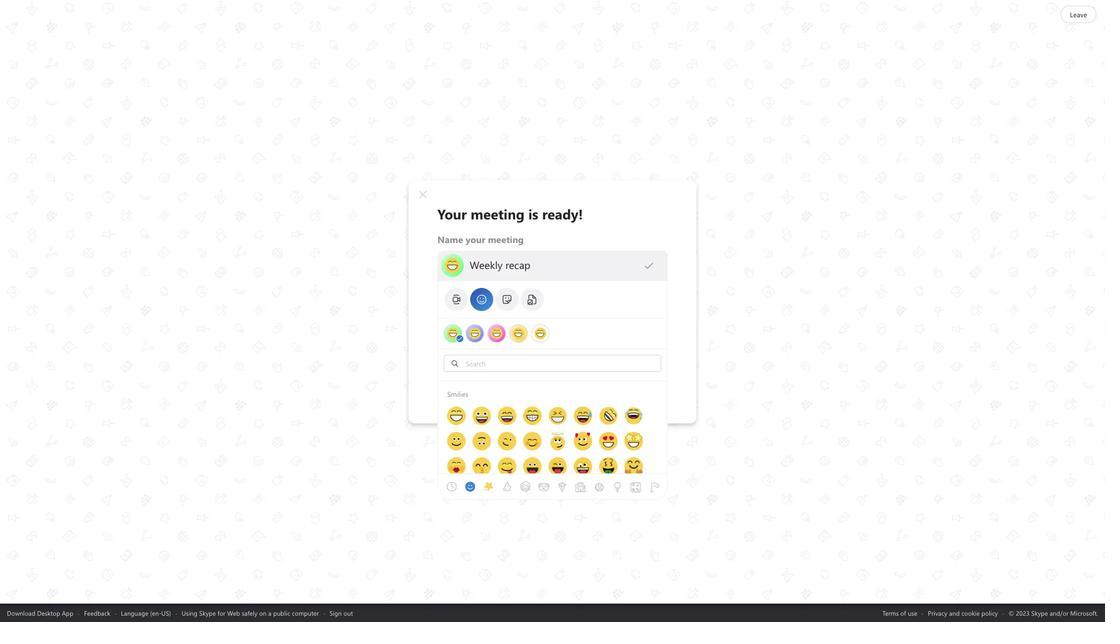 Task type: vqa. For each thing, say whether or not it's contained in the screenshot.
the this
no



Task type: describe. For each thing, give the bounding box(es) containing it.
safely
[[242, 609, 258, 617]]

of
[[901, 609, 907, 617]]

feedback link
[[84, 609, 110, 617]]

language (en-us) link
[[121, 609, 171, 617]]

out
[[344, 609, 353, 617]]

policy
[[982, 609, 999, 617]]

app
[[62, 609, 73, 617]]

desktop
[[37, 609, 60, 617]]

sign out link
[[330, 609, 353, 617]]

privacy and cookie policy link
[[929, 609, 999, 617]]

using
[[182, 609, 198, 617]]

terms of use
[[883, 609, 918, 617]]

download desktop app link
[[7, 609, 73, 617]]

language
[[121, 609, 148, 617]]

use
[[908, 609, 918, 617]]

Search text field
[[463, 358, 658, 369]]

download
[[7, 609, 35, 617]]

privacy and cookie policy
[[929, 609, 999, 617]]

us)
[[161, 609, 171, 617]]



Task type: locate. For each thing, give the bounding box(es) containing it.
feedback
[[84, 609, 110, 617]]

terms
[[883, 609, 899, 617]]

and
[[950, 609, 960, 617]]

sign out
[[330, 609, 353, 617]]

0 vertical spatial tab list
[[444, 287, 659, 312]]

terms of use link
[[883, 609, 918, 617]]

sign
[[330, 609, 342, 617]]

download desktop app
[[7, 609, 73, 617]]

computer
[[292, 609, 319, 617]]

a
[[268, 609, 272, 617]]

Type a meeting name (optional) text field
[[469, 259, 644, 272]]

language (en-us)
[[121, 609, 171, 617]]

web
[[227, 609, 240, 617]]

on
[[259, 609, 267, 617]]

using skype for web safely on a public computer link
[[182, 609, 319, 617]]

public
[[273, 609, 290, 617]]

tab list
[[444, 287, 659, 312], [443, 458, 701, 515]]

1 vertical spatial tab list
[[443, 458, 701, 515]]

for
[[218, 609, 226, 617]]

(en-
[[150, 609, 161, 617]]

privacy
[[929, 609, 948, 617]]

cookie
[[962, 609, 980, 617]]

using skype for web safely on a public computer
[[182, 609, 319, 617]]

skype
[[199, 609, 216, 617]]



